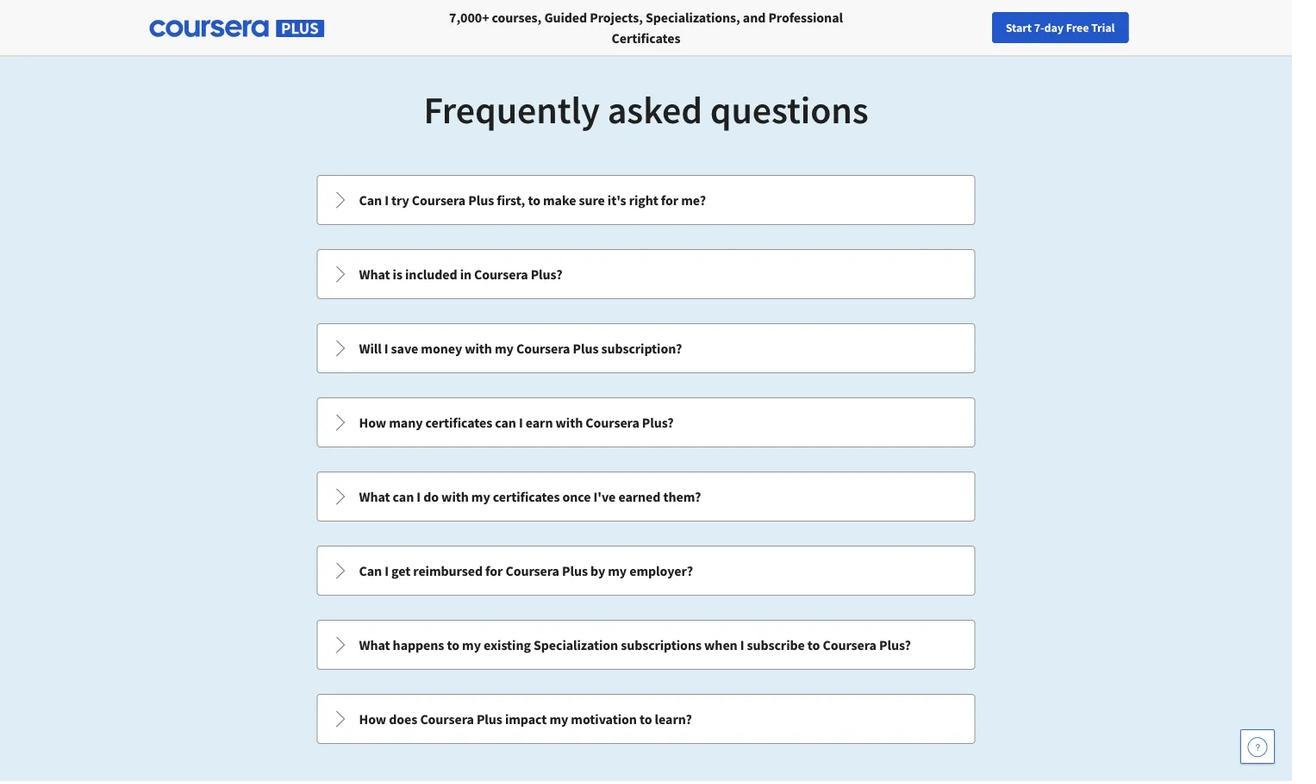 Task type: vqa. For each thing, say whether or not it's contained in the screenshot.
FREQUENTLY
yes



Task type: describe. For each thing, give the bounding box(es) containing it.
start 7-day free trial
[[1006, 20, 1116, 35]]

frequently asked questions
[[424, 85, 869, 133]]

coursera right try
[[412, 191, 466, 209]]

coursera right subscribe
[[823, 637, 877, 654]]

help center image
[[1248, 737, 1269, 757]]

by
[[591, 562, 606, 580]]

new
[[975, 20, 998, 35]]

earned
[[619, 488, 661, 505]]

what for what happens to my existing specialization subscriptions when i subscribe to coursera plus?
[[359, 637, 390, 654]]

frequently
[[424, 85, 600, 133]]

i left do
[[417, 488, 421, 505]]

how does coursera plus impact my motivation to learn? button
[[318, 695, 975, 744]]

find
[[925, 20, 947, 35]]

7,000+ courses, guided projects, specializations, and professional certificates
[[449, 9, 844, 47]]

make
[[543, 191, 577, 209]]

first,
[[497, 191, 526, 209]]

does
[[389, 711, 418, 728]]

can i get reimbursed for coursera plus by my employer? button
[[318, 547, 975, 595]]

find your new career
[[925, 20, 1033, 35]]

for inside can i try coursera plus first, to make sure it's right for me? dropdown button
[[661, 191, 679, 209]]

and
[[743, 9, 766, 26]]

will i save money with my coursera plus subscription? button
[[318, 324, 975, 373]]

specialization
[[534, 637, 619, 654]]

plus left "impact"
[[477, 711, 503, 728]]

money
[[421, 340, 462, 357]]

how does coursera plus impact my motivation to learn?
[[359, 711, 692, 728]]

specializations,
[[646, 9, 741, 26]]

professional
[[769, 9, 844, 26]]

my for certificates
[[472, 488, 491, 505]]

me?
[[682, 191, 706, 209]]

1 vertical spatial certificates
[[493, 488, 560, 505]]

when
[[705, 637, 738, 654]]

many
[[389, 414, 423, 431]]

trial
[[1092, 20, 1116, 35]]

what can i do with my certificates once i've earned them? button
[[318, 473, 975, 521]]

0 horizontal spatial can
[[393, 488, 414, 505]]

i left the get
[[385, 562, 389, 580]]

i've
[[594, 488, 616, 505]]

find your new career link
[[917, 17, 1042, 39]]

can for can i try coursera plus first, to make sure it's right for me?
[[359, 191, 382, 209]]

subscriptions
[[621, 637, 702, 654]]

motivation
[[571, 711, 637, 728]]

coursera up earn on the left bottom
[[517, 340, 570, 357]]

what happens to my existing specialization subscriptions when i subscribe to coursera plus? button
[[318, 621, 975, 669]]

with for coursera
[[465, 340, 492, 357]]

coursera right does
[[420, 711, 474, 728]]

7,000+
[[449, 9, 489, 26]]

impact
[[505, 711, 547, 728]]

what happens to my existing specialization subscriptions when i subscribe to coursera plus?
[[359, 637, 912, 654]]

show notifications image
[[1060, 22, 1081, 42]]

earn
[[526, 414, 553, 431]]

courses,
[[492, 9, 542, 26]]

your
[[950, 20, 973, 35]]

plus left by
[[562, 562, 588, 580]]

it's
[[608, 191, 627, 209]]

plus? inside what happens to my existing specialization subscriptions when i subscribe to coursera plus? dropdown button
[[880, 637, 912, 654]]

my right by
[[608, 562, 627, 580]]

them?
[[664, 488, 702, 505]]



Task type: locate. For each thing, give the bounding box(es) containing it.
list
[[315, 173, 978, 746]]

how for how does coursera plus impact my motivation to learn?
[[359, 711, 387, 728]]

subscription?
[[602, 340, 683, 357]]

my right do
[[472, 488, 491, 505]]

what can i do with my certificates once i've earned them?
[[359, 488, 702, 505]]

how many certificates can i earn with coursera plus? button
[[318, 398, 975, 447]]

start 7-day free trial button
[[993, 12, 1130, 43]]

day
[[1045, 20, 1064, 35]]

1 vertical spatial can
[[393, 488, 414, 505]]

0 vertical spatial plus?
[[531, 266, 563, 283]]

coursera plus image
[[150, 20, 325, 37]]

included
[[405, 266, 458, 283]]

can i try coursera plus first, to make sure it's right for me? button
[[318, 176, 975, 224]]

2 what from the top
[[359, 488, 390, 505]]

can for can i get reimbursed for coursera plus by my employer?
[[359, 562, 382, 580]]

to right 'first,' at top left
[[528, 191, 541, 209]]

can left earn on the left bottom
[[495, 414, 517, 431]]

career
[[1000, 20, 1033, 35]]

get
[[392, 562, 411, 580]]

questions
[[710, 85, 869, 133]]

coursera right earn on the left bottom
[[586, 414, 640, 431]]

with right earn on the left bottom
[[556, 414, 583, 431]]

1 vertical spatial with
[[556, 414, 583, 431]]

2 vertical spatial with
[[442, 488, 469, 505]]

reimbursed
[[413, 562, 483, 580]]

1 what from the top
[[359, 266, 390, 283]]

to left learn?
[[640, 711, 652, 728]]

plus
[[469, 191, 494, 209], [573, 340, 599, 357], [562, 562, 588, 580], [477, 711, 503, 728]]

0 vertical spatial with
[[465, 340, 492, 357]]

what for what is included in coursera plus?
[[359, 266, 390, 283]]

coursera left by
[[506, 562, 560, 580]]

for
[[661, 191, 679, 209], [486, 562, 503, 580]]

1 how from the top
[[359, 414, 387, 431]]

list containing can i try coursera plus first, to make sure it's right for me?
[[315, 173, 978, 746]]

is
[[393, 266, 403, 283]]

0 vertical spatial can
[[359, 191, 382, 209]]

1 vertical spatial what
[[359, 488, 390, 505]]

0 vertical spatial can
[[495, 414, 517, 431]]

what left is
[[359, 266, 390, 283]]

can left do
[[393, 488, 414, 505]]

right
[[629, 191, 659, 209]]

coursera right in
[[474, 266, 528, 283]]

1 can from the top
[[359, 191, 382, 209]]

subscribe
[[747, 637, 805, 654]]

0 horizontal spatial plus?
[[531, 266, 563, 283]]

i right the will
[[385, 340, 389, 357]]

to inside dropdown button
[[528, 191, 541, 209]]

what inside dropdown button
[[359, 266, 390, 283]]

1 horizontal spatial for
[[661, 191, 679, 209]]

0 vertical spatial how
[[359, 414, 387, 431]]

happens
[[393, 637, 445, 654]]

1 horizontal spatial can
[[495, 414, 517, 431]]

with right do
[[442, 488, 469, 505]]

i left earn on the left bottom
[[519, 414, 523, 431]]

what for what can i do with my certificates once i've earned them?
[[359, 488, 390, 505]]

guided
[[545, 9, 587, 26]]

for right reimbursed
[[486, 562, 503, 580]]

2 can from the top
[[359, 562, 382, 580]]

with
[[465, 340, 492, 357], [556, 414, 583, 431], [442, 488, 469, 505]]

certificates left once
[[493, 488, 560, 505]]

None search field
[[237, 11, 582, 45]]

to
[[528, 191, 541, 209], [447, 637, 460, 654], [808, 637, 821, 654], [640, 711, 652, 728]]

0 horizontal spatial for
[[486, 562, 503, 580]]

my left existing
[[462, 637, 481, 654]]

employer?
[[630, 562, 694, 580]]

how many certificates can i earn with coursera plus?
[[359, 414, 674, 431]]

my
[[495, 340, 514, 357], [472, 488, 491, 505], [608, 562, 627, 580], [462, 637, 481, 654], [550, 711, 569, 728]]

start
[[1006, 20, 1033, 35]]

existing
[[484, 637, 531, 654]]

to right subscribe
[[808, 637, 821, 654]]

will
[[359, 340, 382, 357]]

2 horizontal spatial plus?
[[880, 637, 912, 654]]

plus? inside what is included in coursera plus? dropdown button
[[531, 266, 563, 283]]

with for certificates
[[442, 488, 469, 505]]

plus?
[[531, 266, 563, 283], [642, 414, 674, 431], [880, 637, 912, 654]]

how left many on the left bottom of page
[[359, 414, 387, 431]]

asked
[[608, 85, 703, 133]]

0 vertical spatial certificates
[[426, 414, 493, 431]]

0 vertical spatial what
[[359, 266, 390, 283]]

sure
[[579, 191, 605, 209]]

how for how many certificates can i earn with coursera plus?
[[359, 414, 387, 431]]

with right money in the top left of the page
[[465, 340, 492, 357]]

certificates
[[426, 414, 493, 431], [493, 488, 560, 505]]

2 how from the top
[[359, 711, 387, 728]]

with inside dropdown button
[[465, 340, 492, 357]]

can
[[359, 191, 382, 209], [359, 562, 382, 580]]

plus? inside how many certificates can i earn with coursera plus? dropdown button
[[642, 414, 674, 431]]

can inside dropdown button
[[359, 191, 382, 209]]

2 vertical spatial what
[[359, 637, 390, 654]]

i right the when
[[741, 637, 745, 654]]

free
[[1067, 20, 1090, 35]]

1 horizontal spatial plus?
[[642, 414, 674, 431]]

1 vertical spatial plus?
[[642, 414, 674, 431]]

do
[[424, 488, 439, 505]]

how
[[359, 414, 387, 431], [359, 711, 387, 728]]

plus left 'first,' at top left
[[469, 191, 494, 209]]

coursera
[[412, 191, 466, 209], [474, 266, 528, 283], [517, 340, 570, 357], [586, 414, 640, 431], [506, 562, 560, 580], [823, 637, 877, 654], [420, 711, 474, 728]]

can i get reimbursed for coursera plus by my employer?
[[359, 562, 694, 580]]

my for motivation
[[550, 711, 569, 728]]

certificates
[[612, 29, 681, 47]]

how left does
[[359, 711, 387, 728]]

learn?
[[655, 711, 692, 728]]

what is included in coursera plus? button
[[318, 250, 975, 298]]

2 vertical spatial plus?
[[880, 637, 912, 654]]

try
[[392, 191, 409, 209]]

1 vertical spatial for
[[486, 562, 503, 580]]

for inside can i get reimbursed for coursera plus by my employer? dropdown button
[[486, 562, 503, 580]]

can
[[495, 414, 517, 431], [393, 488, 414, 505]]

my right money in the top left of the page
[[495, 340, 514, 357]]

certificates right many on the left bottom of page
[[426, 414, 493, 431]]

will i save money with my coursera plus subscription?
[[359, 340, 683, 357]]

save
[[391, 340, 419, 357]]

for left "me?"
[[661, 191, 679, 209]]

plus left the subscription?
[[573, 340, 599, 357]]

can left try
[[359, 191, 382, 209]]

can left the get
[[359, 562, 382, 580]]

can inside dropdown button
[[359, 562, 382, 580]]

7-
[[1035, 20, 1045, 35]]

my inside dropdown button
[[495, 340, 514, 357]]

what left do
[[359, 488, 390, 505]]

my right "impact"
[[550, 711, 569, 728]]

3 what from the top
[[359, 637, 390, 654]]

i
[[385, 191, 389, 209], [385, 340, 389, 357], [519, 414, 523, 431], [417, 488, 421, 505], [385, 562, 389, 580], [741, 637, 745, 654]]

0 vertical spatial for
[[661, 191, 679, 209]]

i left try
[[385, 191, 389, 209]]

what is included in coursera plus?
[[359, 266, 563, 283]]

can i try coursera plus first, to make sure it's right for me?
[[359, 191, 706, 209]]

to right "happens"
[[447, 637, 460, 654]]

what
[[359, 266, 390, 283], [359, 488, 390, 505], [359, 637, 390, 654]]

once
[[563, 488, 591, 505]]

my for coursera
[[495, 340, 514, 357]]

1 vertical spatial can
[[359, 562, 382, 580]]

in
[[460, 266, 472, 283]]

what left "happens"
[[359, 637, 390, 654]]

1 vertical spatial how
[[359, 711, 387, 728]]

projects,
[[590, 9, 643, 26]]



